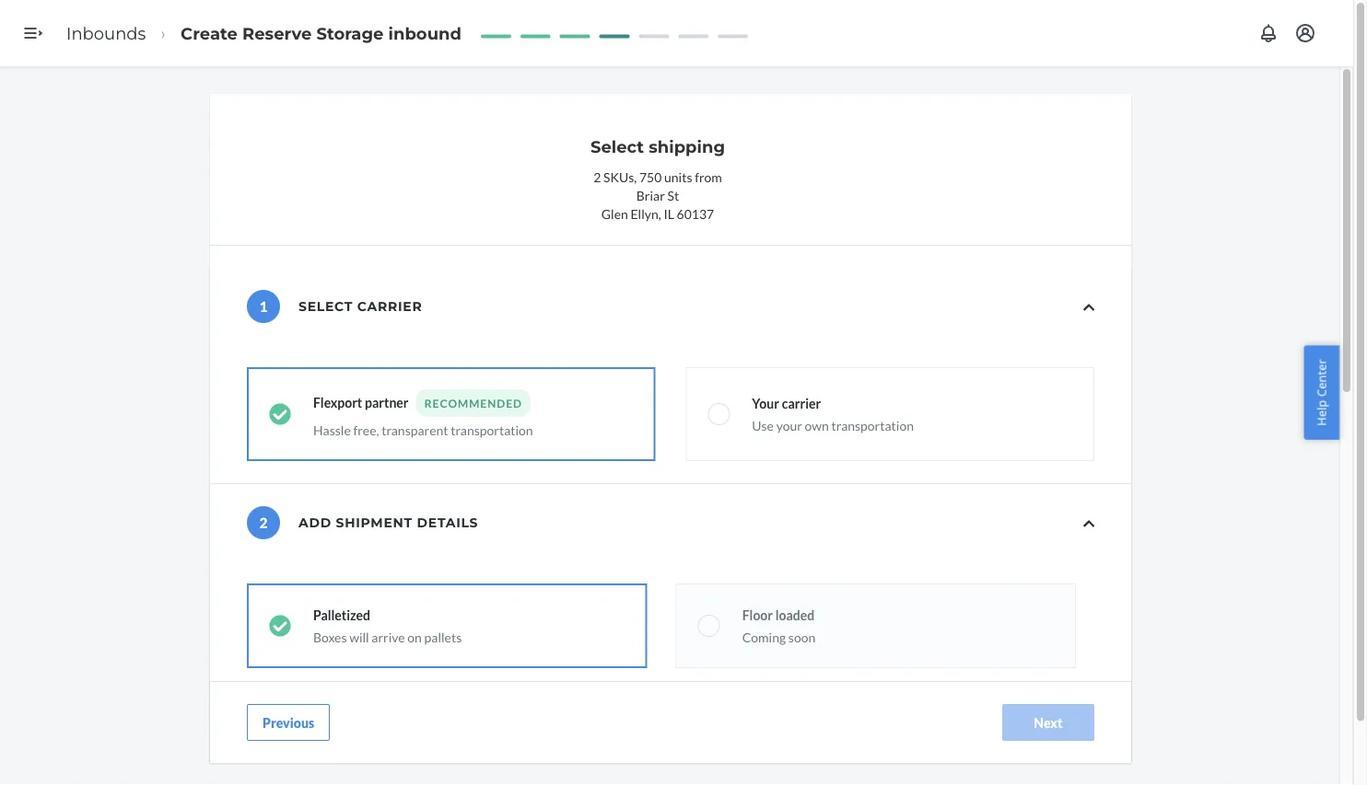 Task type: vqa. For each thing, say whether or not it's contained in the screenshot.
bottommost chevron up image
yes



Task type: describe. For each thing, give the bounding box(es) containing it.
pallet
[[282, 785, 314, 786]]

units
[[664, 169, 692, 185]]

use
[[752, 418, 774, 433]]

storage
[[316, 23, 384, 43]]

select shipping
[[590, 136, 725, 157]]

750
[[639, 169, 662, 185]]

inbounds
[[66, 23, 146, 43]]

chevron up image
[[1083, 301, 1094, 314]]

briar
[[636, 187, 665, 203]]

open notifications image
[[1257, 22, 1280, 44]]

wrap
[[321, 754, 349, 769]]

check circle image for palletized
[[269, 615, 291, 637]]

open account menu image
[[1294, 22, 1316, 44]]

next
[[1034, 715, 1063, 731]]

loaded
[[775, 608, 815, 623]]

own
[[805, 418, 829, 433]]

help center button
[[1304, 346, 1339, 440]]

on for pallets
[[407, 630, 422, 645]]

shrink wrap should go on the outside of the pallet to keep all t
[[282, 754, 406, 786]]

shrink
[[282, 754, 318, 769]]

open navigation image
[[22, 22, 44, 44]]

st
[[667, 187, 679, 203]]

of
[[365, 769, 376, 785]]

inbounds link
[[66, 23, 146, 43]]

should
[[352, 754, 390, 769]]

previous
[[263, 715, 314, 731]]

help center
[[1313, 359, 1330, 426]]

transportation inside your carrier use your own transportation
[[831, 418, 914, 433]]

ellyn,
[[631, 206, 661, 222]]

partner
[[365, 395, 409, 410]]

il
[[664, 206, 674, 222]]

floor loaded coming soon
[[742, 608, 816, 645]]

2 skus , 750 units from briar st glen ellyn, il 60137
[[593, 169, 722, 222]]

on for the
[[282, 769, 296, 785]]

your
[[752, 396, 779, 411]]

will
[[349, 630, 369, 645]]

glen
[[601, 206, 628, 222]]

carrier for select
[[357, 299, 422, 315]]

palletized boxes will arrive on pallets
[[313, 608, 462, 645]]

2 for 2 skus , 750 units from briar st glen ellyn, il 60137
[[593, 169, 601, 185]]

add
[[298, 515, 332, 531]]

2 for 2
[[259, 514, 268, 532]]

hassle
[[313, 422, 351, 438]]

skus
[[603, 169, 634, 185]]

go
[[392, 754, 406, 769]]



Task type: locate. For each thing, give the bounding box(es) containing it.
1 horizontal spatial the
[[379, 769, 397, 785]]

1
[[259, 298, 268, 315]]

1 vertical spatial carrier
[[782, 396, 821, 411]]

create reserve storage inbound
[[181, 23, 461, 43]]

1 horizontal spatial carrier
[[782, 396, 821, 411]]

pallets
[[424, 630, 462, 645]]

reserve
[[242, 23, 312, 43]]

60137
[[677, 206, 714, 222]]

help
[[1313, 400, 1330, 426]]

breadcrumbs navigation
[[52, 6, 476, 60]]

on
[[407, 630, 422, 645], [282, 769, 296, 785]]

inbound
[[388, 23, 461, 43]]

select
[[590, 136, 644, 157], [298, 299, 353, 315]]

,
[[634, 169, 637, 185]]

check circle image for flexport partner
[[269, 403, 291, 426]]

2 left add
[[259, 514, 268, 532]]

floor
[[742, 608, 773, 623]]

previous button
[[247, 705, 330, 742]]

instructions
[[339, 692, 408, 708]]

check circle image left hassle
[[269, 403, 291, 426]]

transportation right own
[[831, 418, 914, 433]]

next button
[[1002, 705, 1094, 742]]

0 horizontal spatial on
[[282, 769, 296, 785]]

on inside shrink wrap should go on the outside of the pallet to keep all t
[[282, 769, 296, 785]]

select right '1'
[[298, 299, 353, 315]]

0 horizontal spatial transportation
[[451, 422, 533, 438]]

1 vertical spatial on
[[282, 769, 296, 785]]

shipment
[[336, 515, 413, 531]]

0 horizontal spatial 2
[[259, 514, 268, 532]]

boxes
[[313, 630, 347, 645]]

select up skus
[[590, 136, 644, 157]]

0 vertical spatial on
[[407, 630, 422, 645]]

2 left skus
[[593, 169, 601, 185]]

1 horizontal spatial transportation
[[831, 418, 914, 433]]

carrier inside your carrier use your own transportation
[[782, 396, 821, 411]]

0 vertical spatial 2
[[593, 169, 601, 185]]

2 the from the left
[[379, 769, 397, 785]]

keep
[[331, 785, 358, 786]]

on inside palletized boxes will arrive on pallets
[[407, 630, 422, 645]]

2
[[593, 169, 601, 185], [259, 514, 268, 532]]

select for select shipping
[[590, 136, 644, 157]]

carrier
[[357, 299, 422, 315], [782, 396, 821, 411]]

flexport
[[313, 395, 362, 410]]

from
[[695, 169, 722, 185]]

hassle free, transparent transportation
[[313, 422, 533, 438]]

transportation
[[831, 418, 914, 433], [451, 422, 533, 438]]

0 horizontal spatial the
[[299, 769, 318, 785]]

1 vertical spatial select
[[298, 299, 353, 315]]

outside
[[320, 769, 362, 785]]

0 vertical spatial check circle image
[[269, 403, 291, 426]]

check circle image
[[269, 403, 291, 426], [269, 615, 291, 637]]

chevron up image
[[1083, 518, 1094, 531]]

add shipment details
[[298, 515, 478, 531]]

the left wrap
[[299, 769, 318, 785]]

arrive
[[372, 630, 405, 645]]

transportation down recommended
[[451, 422, 533, 438]]

1 the from the left
[[299, 769, 318, 785]]

transparent
[[382, 422, 448, 438]]

0 vertical spatial carrier
[[357, 299, 422, 315]]

recommended
[[424, 397, 522, 410]]

soon
[[788, 630, 816, 645]]

2 inside 2 skus , 750 units from briar st glen ellyn, il 60137
[[593, 169, 601, 185]]

the
[[299, 769, 318, 785], [379, 769, 397, 785]]

0 horizontal spatial carrier
[[357, 299, 422, 315]]

palletized
[[313, 608, 370, 623]]

review packing instructions
[[247, 692, 408, 708]]

the right of
[[379, 769, 397, 785]]

center
[[1313, 359, 1330, 397]]

select carrier
[[298, 299, 422, 315]]

review
[[247, 692, 289, 708]]

1 horizontal spatial 2
[[593, 169, 601, 185]]

1 horizontal spatial select
[[590, 136, 644, 157]]

packing
[[292, 692, 337, 708]]

to
[[316, 785, 328, 786]]

all
[[360, 785, 373, 786]]

1 horizontal spatial on
[[407, 630, 422, 645]]

free,
[[353, 422, 379, 438]]

flexport partner
[[313, 395, 409, 410]]

check circle image left the boxes
[[269, 615, 291, 637]]

0 horizontal spatial select
[[298, 299, 353, 315]]

shipping
[[649, 136, 725, 157]]

coming
[[742, 630, 786, 645]]

carrier for your
[[782, 396, 821, 411]]

1 vertical spatial check circle image
[[269, 615, 291, 637]]

your carrier use your own transportation
[[752, 396, 914, 433]]

create
[[181, 23, 238, 43]]

on left to on the left bottom
[[282, 769, 296, 785]]

your
[[776, 418, 802, 433]]

2 check circle image from the top
[[269, 615, 291, 637]]

1 vertical spatial 2
[[259, 514, 268, 532]]

on right arrive
[[407, 630, 422, 645]]

0 vertical spatial select
[[590, 136, 644, 157]]

select for select carrier
[[298, 299, 353, 315]]

1 check circle image from the top
[[269, 403, 291, 426]]

details
[[417, 515, 478, 531]]



